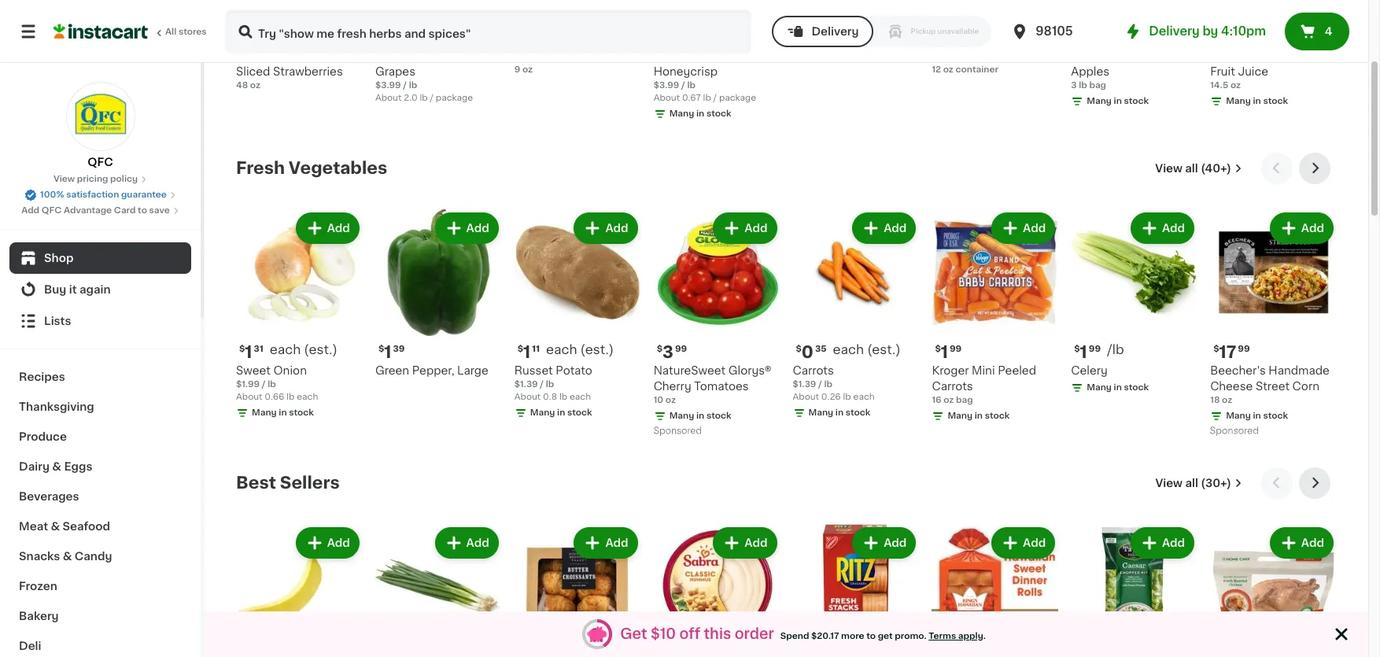 Task type: describe. For each thing, give the bounding box(es) containing it.
lb up 0.26
[[824, 380, 833, 389]]

selection
[[277, 50, 329, 61]]

seedless
[[447, 50, 498, 61]]

russet
[[514, 365, 553, 376]]

produce
[[19, 431, 67, 442]]

many down naturesweet glorys® cherry tomatoes 10 oz
[[669, 411, 694, 420]]

0.66
[[265, 393, 284, 401]]

$ 1 11
[[518, 344, 540, 360]]

shop link
[[9, 242, 191, 274]]

$ left 4:10pm
[[1213, 30, 1219, 38]]

$10
[[651, 627, 676, 641]]

$1.99
[[236, 380, 260, 389]]

candy for snacks & candy
[[75, 551, 112, 562]]

$1.11 each (estimated) element
[[514, 342, 641, 363]]

view for best sellers
[[1155, 478, 1183, 489]]

/ up 0.67 at the top of page
[[681, 81, 685, 90]]

recipes
[[19, 371, 65, 382]]

$ 1 99 inside the $1.99 per pound element
[[1074, 344, 1101, 360]]

(40+)
[[1201, 163, 1231, 174]]

about inside organic red seedless grapes $3.99 / lb about 2.0 lb / package
[[375, 94, 402, 102]]

add qfc advantage card to save link
[[21, 205, 179, 217]]

snacks
[[19, 551, 60, 562]]

in down 0.26
[[836, 408, 844, 417]]

order
[[735, 627, 774, 641]]

in down kroger honeycrisp apples 3 lb bag
[[1114, 97, 1122, 105]]

strawberries
[[273, 66, 343, 77]]

many down cheese
[[1226, 411, 1251, 420]]

/ right 2.0
[[430, 94, 434, 102]]

in down 0.8
[[557, 408, 565, 417]]

many in stock down 0.67 at the top of page
[[669, 109, 731, 118]]

100% satisfaction guarantee button
[[24, 186, 176, 201]]

/lb for 6
[[833, 28, 850, 41]]

cherry inside naturesweet glorys® cherry tomatoes 10 oz
[[654, 381, 691, 392]]

$1.31 each (estimated) element
[[236, 342, 363, 363]]

/pkg inside the $ 7 98 /pkg (est.)
[[414, 28, 442, 41]]

each right '35'
[[833, 343, 864, 356]]

carrots inside the carrots $1.39 / lb about 0.26 lb each
[[793, 365, 834, 376]]

stock down the $1.99 per pound element
[[1124, 383, 1149, 392]]

private
[[236, 50, 274, 61]]

view pricing policy link
[[53, 173, 147, 186]]

each up "onion"
[[270, 343, 301, 356]]

2 - from the left
[[749, 50, 754, 61]]

item carousel region containing fresh vegetables
[[236, 153, 1337, 455]]

private selection sliced strawberries 48 oz
[[236, 50, 343, 90]]

all stores link
[[54, 9, 208, 54]]

$ up "grapes   cotton candy"
[[796, 30, 802, 38]]

$ inside $ 3 99
[[657, 345, 663, 353]]

many in stock down 'kroger mini peeled carrots 16 oz bag'
[[948, 411, 1010, 420]]

$1.99 per pound element
[[1071, 342, 1198, 363]]

organic up 98
[[377, 12, 413, 20]]

each inside russet potato $1.39 / lb about 0.8 lb each
[[570, 393, 591, 401]]

view all (30+) button
[[1149, 467, 1249, 499]]

$3.99 inside organic - apples - honeycrisp $3.99 / lb about 0.67 lb / package
[[654, 81, 679, 90]]

$ 8 99
[[935, 29, 966, 46]]

$ up celery
[[1074, 345, 1080, 353]]

many in stock down 0.26
[[809, 408, 871, 417]]

lb up 0.8
[[546, 380, 554, 389]]

9 inside mixed melon 9 oz
[[514, 65, 520, 74]]

$3.99 inside organic red seedless grapes $3.99 / lb about 2.0 lb / package
[[375, 81, 401, 90]]

many in stock down celery
[[1087, 383, 1149, 392]]

honeycrisp inside kroger honeycrisp apples 3 lb bag
[[1111, 50, 1175, 61]]

(est.) up organic - apples - honeycrisp $3.99 / lb about 0.67 lb / package
[[724, 28, 758, 41]]

stock down 'kroger mini peeled carrots 16 oz bag'
[[985, 411, 1010, 420]]

grapes inside organic red seedless grapes $3.99 / lb about 2.0 lb / package
[[375, 66, 415, 77]]

vegan
[[655, 641, 683, 650]]

grapes   cotton candy
[[793, 50, 914, 61]]

this
[[704, 627, 731, 641]]

2 1 from the left
[[384, 344, 391, 360]]

in down 'kroger mini peeled carrots 16 oz bag'
[[975, 411, 983, 420]]

beecher's
[[1210, 365, 1266, 376]]

many down 0.67 at the top of page
[[669, 109, 694, 118]]

stock down tomatoes
[[707, 411, 731, 420]]

sellers
[[280, 474, 340, 491]]

sweet
[[236, 365, 271, 376]]

raspberries
[[932, 50, 999, 61]]

11
[[532, 345, 540, 353]]

stock down the "street"
[[1263, 411, 1288, 420]]

bakery
[[19, 611, 59, 622]]

oz inside beecher's handmade cheese street corn 18 oz
[[1222, 396, 1232, 404]]

beecher's handmade cheese street corn 18 oz
[[1210, 365, 1330, 404]]

view pricing policy
[[53, 175, 138, 183]]

in down the "street"
[[1253, 411, 1261, 420]]

1 for russet potato
[[523, 344, 531, 360]]

meat & seafood link
[[9, 511, 191, 541]]

in down juice
[[1253, 97, 1261, 105]]

$ right 98105
[[1074, 30, 1080, 38]]

shop
[[44, 253, 73, 264]]

delivery button
[[772, 16, 873, 47]]

$ inside $ 0 35
[[796, 345, 802, 353]]

mixed melon 9 oz
[[514, 50, 585, 74]]

1 horizontal spatial qfc
[[88, 157, 113, 168]]

lb right 0.66
[[287, 393, 295, 401]]

vegetables
[[289, 160, 387, 176]]

about inside the carrots $1.39 / lb about 0.26 lb each
[[793, 393, 819, 401]]

satisfaction
[[66, 190, 119, 199]]

get $10 off this order status
[[614, 626, 992, 642]]

oz inside "kroger cherry mixed fruit juice 14.5 oz"
[[1231, 81, 1241, 90]]

2 $ 6 59 from the left
[[1213, 29, 1244, 46]]

& for dairy
[[52, 461, 61, 472]]

celery
[[1071, 365, 1108, 376]]

/ inside the carrots $1.39 / lb about 0.26 lb each
[[818, 380, 822, 389]]

each up potato
[[546, 343, 577, 356]]

sweet onion $1.99 / lb about 0.66 lb each
[[236, 365, 318, 401]]

35
[[815, 345, 827, 353]]

organic red seedless grapes $3.99 / lb about 2.0 lb / package
[[375, 50, 498, 102]]

delivery by 4:10pm link
[[1124, 22, 1266, 41]]

large
[[457, 365, 489, 376]]

lb up 0.66
[[268, 380, 276, 389]]

$ 1 39
[[378, 344, 405, 360]]

/ inside russet potato $1.39 / lb about 0.8 lb each
[[540, 380, 544, 389]]

(est.) for sweet onion
[[304, 343, 337, 356]]

vegan button
[[654, 524, 780, 657]]

many down 0.26
[[809, 408, 833, 417]]

in down the $1.99 per pound element
[[1114, 383, 1122, 392]]

frozen
[[19, 581, 57, 592]]

thanksgiving link
[[9, 392, 191, 422]]

package
[[1001, 50, 1049, 61]]

produce link
[[9, 422, 191, 452]]

again
[[79, 284, 111, 295]]

package inside organic red seedless grapes $3.99 / lb about 2.0 lb / package
[[436, 94, 473, 102]]

honeycrisp inside organic - apples - honeycrisp $3.99 / lb about 0.67 lb / package
[[654, 66, 718, 77]]

$20.17
[[811, 631, 839, 640]]

$0.35 each (estimated) element
[[793, 342, 919, 363]]

$7.98 per package (estimated) element
[[375, 27, 502, 48]]

lb up 2.0
[[409, 81, 417, 90]]

add qfc advantage card to save
[[21, 206, 170, 215]]

many down 'kroger mini peeled carrots 16 oz bag'
[[948, 411, 973, 420]]

/ right 0.67 at the top of page
[[713, 94, 717, 102]]

snacks & candy link
[[9, 541, 191, 571]]

many down celery
[[1087, 383, 1112, 392]]

98105
[[1036, 25, 1073, 37]]

lb right 0.26
[[843, 393, 851, 401]]

16
[[932, 396, 942, 404]]

many in stock down naturesweet glorys® cherry tomatoes 10 oz
[[669, 411, 731, 420]]

99 for beecher's handmade cheese street corn
[[1238, 345, 1250, 353]]

fresh
[[236, 160, 285, 176]]

melon
[[551, 50, 585, 61]]

& for meat
[[51, 521, 60, 532]]

kroger inside kroger honeycrisp apples 3 lb bag
[[1071, 50, 1108, 61]]

1 $ 1 99 from the left
[[935, 344, 962, 360]]

12
[[932, 65, 941, 74]]

recipes link
[[9, 362, 191, 392]]

to inside get $10 off this order spend $20.17 more to get promo. terms apply .
[[867, 631, 876, 640]]

card
[[114, 206, 136, 215]]

(est.) for carrots
[[867, 343, 901, 356]]

many in stock down 0.66
[[252, 408, 314, 417]]

it
[[69, 284, 77, 295]]

about inside russet potato $1.39 / lb about 0.8 lb each
[[514, 393, 541, 401]]

bag inside 'kroger mini peeled carrots 16 oz bag'
[[956, 396, 973, 404]]

stock down "kroger cherry mixed fruit juice 14.5 oz"
[[1263, 97, 1288, 105]]

.
[[983, 631, 986, 640]]

green pepper, large
[[375, 365, 489, 376]]

stock down kroger honeycrisp apples 3 lb bag
[[1124, 97, 1149, 105]]

many down 0.66
[[252, 408, 277, 417]]

$ inside $ 17 99
[[1213, 345, 1219, 353]]

10
[[654, 396, 663, 404]]

lb right 0.8
[[559, 393, 567, 401]]

lb right 0.67 at the top of page
[[703, 94, 711, 102]]

dairy & eggs
[[19, 461, 92, 472]]

lb up 0.67 at the top of page
[[687, 81, 696, 90]]

many down 0.8
[[530, 408, 555, 417]]

organic inside organic red seedless grapes $3.99 / lb about 2.0 lb / package
[[375, 50, 419, 61]]

in down 0.66
[[279, 408, 287, 417]]

russet potato $1.39 / lb about 0.8 lb each
[[514, 365, 592, 401]]

(est.) for russet potato
[[580, 343, 614, 356]]

kroger mini peeled carrots 16 oz bag
[[932, 365, 1036, 404]]

(est.) inside the $ 7 98 /pkg (est.)
[[445, 28, 479, 41]]

thanksgiving
[[19, 401, 94, 412]]

stock down the carrots $1.39 / lb about 0.26 lb each
[[846, 408, 871, 417]]

kroger for 6
[[1210, 50, 1247, 61]]

$ inside the $ 7 98 /pkg (est.)
[[378, 30, 384, 38]]

many down "14.5"
[[1226, 97, 1251, 105]]

sliced
[[236, 66, 270, 77]]

many in stock down kroger honeycrisp apples 3 lb bag
[[1087, 97, 1149, 105]]

candy for grapes   cotton candy
[[877, 50, 914, 61]]

view all (30+)
[[1155, 478, 1231, 489]]

corn
[[1293, 381, 1320, 392]]

view all (40+) button
[[1149, 153, 1249, 184]]

1 - from the left
[[700, 50, 705, 61]]

7
[[384, 29, 394, 46]]

product group containing 0
[[793, 209, 919, 422]]



Task type: locate. For each thing, give the bounding box(es) containing it.
pepper,
[[412, 365, 454, 376]]

$ 1 31
[[239, 344, 263, 360]]

grapes
[[793, 50, 833, 61], [375, 66, 415, 77]]

grapes up 2.0
[[375, 66, 415, 77]]

1 vertical spatial apples
[[1071, 66, 1110, 77]]

1 vertical spatial item carousel region
[[236, 467, 1337, 657]]

stock down organic - apples - honeycrisp $3.99 / lb about 0.67 lb / package
[[707, 109, 731, 118]]

0 vertical spatial cherry
[[1250, 50, 1288, 61]]

each (est.) for sweet onion
[[270, 343, 337, 356]]

Search field
[[227, 11, 750, 52]]

$ 0 35
[[796, 344, 827, 360]]

1 horizontal spatial /lb
[[1107, 343, 1124, 356]]

0 vertical spatial bag
[[1089, 81, 1106, 90]]

tomatoes
[[694, 381, 749, 392]]

(est.) inside $0.35 each (estimated) element
[[867, 343, 901, 356]]

0 vertical spatial all
[[1185, 163, 1198, 174]]

98
[[396, 30, 408, 38]]

honeycrisp down delivery by 4:10pm link
[[1111, 50, 1175, 61]]

each (est.) for russet potato
[[546, 343, 614, 356]]

best sellers
[[236, 474, 340, 491]]

instacart logo image
[[54, 22, 148, 41]]

$ left 98
[[378, 30, 384, 38]]

many
[[1087, 97, 1112, 105], [1226, 97, 1251, 105], [669, 109, 694, 118], [1087, 383, 1112, 392], [252, 408, 277, 417], [530, 408, 555, 417], [809, 408, 833, 417], [669, 411, 694, 420], [948, 411, 973, 420], [1226, 411, 1251, 420]]

1 each (est.) from the left
[[270, 343, 337, 356]]

lb inside kroger honeycrisp apples 3 lb bag
[[1079, 81, 1087, 90]]

product group
[[236, 209, 363, 422], [375, 209, 502, 378], [514, 209, 641, 422], [654, 209, 780, 440], [793, 209, 919, 422], [932, 209, 1059, 426], [1071, 209, 1198, 397], [1210, 209, 1337, 440], [236, 524, 363, 657], [375, 524, 502, 657], [514, 524, 641, 657], [654, 524, 780, 657], [793, 524, 919, 657], [932, 524, 1059, 657], [1071, 524, 1198, 657], [1210, 524, 1337, 657]]

frozen link
[[9, 571, 191, 601]]

1 vertical spatial to
[[867, 631, 876, 640]]

0 vertical spatial candy
[[877, 50, 914, 61]]

lb down 98105 popup button
[[1079, 81, 1087, 90]]

0 horizontal spatial kroger
[[932, 365, 969, 376]]

1 left 39
[[384, 344, 391, 360]]

stock down russet potato $1.39 / lb about 0.8 lb each
[[567, 408, 592, 417]]

best
[[236, 474, 276, 491]]

package inside organic - apples - honeycrisp $3.99 / lb about 0.67 lb / package
[[719, 94, 756, 102]]

0 horizontal spatial $3.99
[[375, 81, 401, 90]]

14.5
[[1210, 81, 1229, 90]]

buy it again
[[44, 284, 111, 295]]

None search field
[[225, 9, 752, 54]]

kroger inside 'kroger mini peeled carrots 16 oz bag'
[[932, 365, 969, 376]]

kroger cherry mixed fruit juice 14.5 oz
[[1210, 50, 1325, 90]]

to down guarantee
[[138, 206, 147, 215]]

each inside sweet onion $1.99 / lb about 0.66 lb each
[[297, 393, 318, 401]]

18
[[1210, 396, 1220, 404]]

meat
[[19, 521, 48, 532]]

99
[[258, 30, 270, 38], [954, 30, 966, 38], [675, 345, 687, 353], [950, 345, 962, 353], [1089, 345, 1101, 353], [1238, 345, 1250, 353]]

2 vertical spatial &
[[63, 551, 72, 562]]

by
[[1203, 25, 1218, 37]]

all for fresh vegetables
[[1185, 163, 1198, 174]]

apples inside organic - apples - honeycrisp $3.99 / lb about 0.67 lb / package
[[708, 50, 747, 61]]

1 $3.99 from the left
[[375, 81, 401, 90]]

beverages
[[19, 491, 79, 502]]

1 horizontal spatial $ 1 99
[[1074, 344, 1101, 360]]

0 horizontal spatial $ 6 59
[[796, 29, 826, 46]]

stock down sweet onion $1.99 / lb about 0.66 lb each
[[289, 408, 314, 417]]

delivery inside button
[[812, 26, 859, 37]]

mini
[[972, 365, 995, 376]]

$ 6 59
[[796, 29, 826, 46], [1213, 29, 1244, 46]]

3 inside kroger honeycrisp apples 3 lb bag
[[1071, 81, 1077, 90]]

delivery up "grapes   cotton candy"
[[812, 26, 859, 37]]

2 $3.99 from the left
[[654, 81, 679, 90]]

get
[[878, 631, 893, 640]]

each down "onion"
[[297, 393, 318, 401]]

about left 2.0
[[375, 94, 402, 102]]

(est.) inside $1.31 each (estimated) element
[[304, 343, 337, 356]]

all left (30+)
[[1185, 478, 1198, 489]]

2 sponsored badge image from the left
[[1210, 427, 1258, 436]]

carrots up 16
[[932, 381, 973, 392]]

naturesweet glorys® cherry tomatoes 10 oz
[[654, 365, 772, 404]]

99 for kroger mini peeled carrots
[[950, 345, 962, 353]]

$ inside $ 9 99
[[239, 30, 245, 38]]

honeycrisp
[[1111, 50, 1175, 61], [654, 66, 718, 77]]

$6.59 per pound element
[[793, 27, 919, 48]]

1 horizontal spatial /pkg
[[693, 28, 721, 41]]

each (est.) up potato
[[546, 343, 614, 356]]

$ left 39
[[378, 345, 384, 353]]

2 $ 1 99 from the left
[[1074, 344, 1101, 360]]

0 vertical spatial qfc
[[88, 157, 113, 168]]

in down 0.67 at the top of page
[[696, 109, 704, 118]]

2 horizontal spatial kroger
[[1210, 50, 1247, 61]]

0 horizontal spatial each (est.)
[[270, 343, 337, 356]]

1 horizontal spatial 9
[[514, 65, 520, 74]]

mixed inside "kroger cherry mixed fruit juice 14.5 oz"
[[1291, 50, 1325, 61]]

$ 1 99 up celery
[[1074, 344, 1101, 360]]

oz inside mixed melon 9 oz
[[522, 65, 533, 74]]

$1.39 inside the carrots $1.39 / lb about 0.26 lb each
[[793, 380, 816, 389]]

1 for celery
[[1080, 344, 1087, 360]]

0 horizontal spatial to
[[138, 206, 147, 215]]

product group containing 3
[[654, 209, 780, 440]]

0 vertical spatial view
[[1155, 163, 1183, 174]]

1 horizontal spatial to
[[867, 631, 876, 640]]

0 horizontal spatial -
[[700, 50, 705, 61]]

raspberries package 12 oz container
[[932, 50, 1049, 74]]

0 vertical spatial &
[[52, 461, 61, 472]]

sponsored badge image for 3
[[654, 427, 701, 436]]

1 horizontal spatial delivery
[[1149, 25, 1200, 37]]

each (est.)
[[270, 343, 337, 356], [546, 343, 614, 356], [833, 343, 901, 356]]

1 vertical spatial all
[[1185, 478, 1198, 489]]

1 all from the top
[[1185, 163, 1198, 174]]

99 inside $ 8 99
[[954, 30, 966, 38]]

48
[[236, 81, 248, 90]]

1 horizontal spatial cherry
[[1250, 50, 1288, 61]]

1 $ 6 59 from the left
[[796, 29, 826, 46]]

about down $1.99
[[236, 393, 262, 401]]

2 59 from the left
[[1232, 30, 1244, 38]]

99 for raspberries package
[[954, 30, 966, 38]]

1 sponsored badge image from the left
[[654, 427, 701, 436]]

cherry up '10'
[[654, 381, 691, 392]]

2 each (est.) from the left
[[546, 343, 614, 356]]

/ up 2.0
[[403, 81, 407, 90]]

9 down search field
[[514, 65, 520, 74]]

promo.
[[895, 631, 927, 640]]

all
[[1185, 163, 1198, 174], [1185, 478, 1198, 489]]

close image
[[1332, 625, 1351, 644]]

0 horizontal spatial delivery
[[812, 26, 859, 37]]

in
[[1114, 97, 1122, 105], [1253, 97, 1261, 105], [696, 109, 704, 118], [1114, 383, 1122, 392], [279, 408, 287, 417], [557, 408, 565, 417], [836, 408, 844, 417], [696, 411, 704, 420], [975, 411, 983, 420], [1253, 411, 1261, 420]]

view inside view all (30+) popup button
[[1155, 478, 1183, 489]]

1 horizontal spatial kroger
[[1071, 50, 1108, 61]]

1 vertical spatial 3
[[663, 344, 673, 360]]

candy
[[877, 50, 914, 61], [75, 551, 112, 562]]

many in stock down the "street"
[[1226, 411, 1288, 420]]

1 vertical spatial cherry
[[654, 381, 691, 392]]

terms
[[929, 631, 956, 640]]

(est.) up seedless
[[445, 28, 479, 41]]

all
[[165, 28, 176, 36]]

98105 button
[[1011, 9, 1105, 54]]

oz inside private selection sliced strawberries 48 oz
[[250, 81, 260, 90]]

view for fresh vegetables
[[1155, 163, 1183, 174]]

oz right '10'
[[666, 396, 676, 404]]

all inside popup button
[[1185, 478, 1198, 489]]

1 horizontal spatial each (est.)
[[546, 343, 614, 356]]

sponsored badge image down the 18
[[1210, 427, 1258, 436]]

6
[[802, 29, 813, 46], [1219, 29, 1231, 46]]

oz inside 'kroger mini peeled carrots 16 oz bag'
[[944, 396, 954, 404]]

0 horizontal spatial /lb
[[833, 28, 850, 41]]

1 1 from the left
[[245, 344, 252, 360]]

about left 0.8
[[514, 393, 541, 401]]

2 $1.39 from the left
[[793, 380, 816, 389]]

/lb
[[833, 28, 850, 41], [1107, 343, 1124, 356]]

kroger up fruit
[[1210, 50, 1247, 61]]

spend
[[780, 631, 809, 640]]

(est.) up the carrots $1.39 / lb about 0.26 lb each
[[867, 343, 901, 356]]

0 vertical spatial /lb
[[833, 28, 850, 41]]

view inside view pricing policy link
[[53, 175, 75, 183]]

0 horizontal spatial $1.39
[[514, 380, 538, 389]]

1 6 from the left
[[802, 29, 813, 46]]

policy
[[110, 175, 138, 183]]

0 vertical spatial item carousel region
[[236, 153, 1337, 455]]

$ 1 99
[[935, 344, 962, 360], [1074, 344, 1101, 360]]

1 vertical spatial carrots
[[932, 381, 973, 392]]

5 1 from the left
[[1080, 344, 1087, 360]]

2 mixed from the left
[[1291, 50, 1325, 61]]

& inside "link"
[[52, 461, 61, 472]]

& for snacks
[[63, 551, 72, 562]]

organic up organic - apples - honeycrisp $3.99 / lb about 0.67 lb / package
[[655, 12, 691, 20]]

many in stock down juice
[[1226, 97, 1288, 105]]

stock
[[1124, 97, 1149, 105], [1263, 97, 1288, 105], [707, 109, 731, 118], [1124, 383, 1149, 392], [289, 408, 314, 417], [567, 408, 592, 417], [846, 408, 871, 417], [707, 411, 731, 420], [985, 411, 1010, 420], [1263, 411, 1288, 420]]

1 /pkg from the left
[[414, 28, 442, 41]]

product group containing 17
[[1210, 209, 1337, 440]]

$ 3 99
[[657, 344, 687, 360]]

0 vertical spatial honeycrisp
[[1111, 50, 1175, 61]]

apples for honeycrisp
[[708, 50, 747, 61]]

0 vertical spatial carrots
[[793, 365, 834, 376]]

9
[[245, 29, 257, 46], [514, 65, 520, 74]]

1 vertical spatial &
[[51, 521, 60, 532]]

0 horizontal spatial sponsored badge image
[[654, 427, 701, 436]]

& right meat
[[51, 521, 60, 532]]

guarantee
[[121, 190, 167, 199]]

2 package from the left
[[719, 94, 756, 102]]

1 horizontal spatial bag
[[1089, 81, 1106, 90]]

1 mixed from the left
[[514, 50, 548, 61]]

carrots inside 'kroger mini peeled carrots 16 oz bag'
[[932, 381, 973, 392]]

& left eggs
[[52, 461, 61, 472]]

99 inside the $1.99 per pound element
[[1089, 345, 1101, 353]]

100%
[[40, 190, 64, 199]]

0 horizontal spatial 59
[[815, 30, 826, 38]]

apples down 98105 popup button
[[1071, 66, 1110, 77]]

1 horizontal spatial grapes
[[793, 50, 833, 61]]

1 horizontal spatial carrots
[[932, 381, 973, 392]]

each down potato
[[570, 393, 591, 401]]

bag inside kroger honeycrisp apples 3 lb bag
[[1089, 81, 1106, 90]]

1 left 11
[[523, 344, 531, 360]]

lb right 2.0
[[420, 94, 428, 102]]

6 right by in the right top of the page
[[1219, 29, 1231, 46]]

0 horizontal spatial 6
[[802, 29, 813, 46]]

about inside organic - apples - honeycrisp $3.99 / lb about 0.67 lb / package
[[654, 94, 680, 102]]

delivery for delivery by 4:10pm
[[1149, 25, 1200, 37]]

view left (30+)
[[1155, 478, 1183, 489]]

eggs
[[64, 461, 92, 472]]

0 horizontal spatial 3
[[663, 344, 673, 360]]

17
[[1219, 344, 1236, 360]]

99 inside $ 17 99
[[1238, 345, 1250, 353]]

99 inside $ 3 99
[[675, 345, 687, 353]]

1 vertical spatial honeycrisp
[[654, 66, 718, 77]]

naturesweet
[[654, 365, 726, 376]]

0 vertical spatial to
[[138, 206, 147, 215]]

service type group
[[772, 16, 992, 47]]

oz inside naturesweet glorys® cherry tomatoes 10 oz
[[666, 396, 676, 404]]

0 vertical spatial apples
[[708, 50, 747, 61]]

each (est.) inside $1.11 each (estimated) element
[[546, 343, 614, 356]]

view inside the view all (40+) "popup button"
[[1155, 163, 1183, 174]]

0 horizontal spatial bag
[[956, 396, 973, 404]]

$ 1 99 up 'kroger mini peeled carrots 16 oz bag'
[[935, 344, 962, 360]]

1 $1.39 from the left
[[514, 380, 538, 389]]

$ up private
[[239, 30, 245, 38]]

59
[[815, 30, 826, 38], [1232, 30, 1244, 38]]

1 59 from the left
[[815, 30, 826, 38]]

oz right the 18
[[1222, 396, 1232, 404]]

$ inside $ 8 99
[[935, 30, 941, 38]]

3 inside product 'group'
[[663, 344, 673, 360]]

mixed inside mixed melon 9 oz
[[514, 50, 548, 61]]

1 horizontal spatial sponsored badge image
[[1210, 427, 1258, 436]]

each
[[270, 343, 301, 356], [546, 343, 577, 356], [833, 343, 864, 356], [297, 393, 318, 401], [570, 393, 591, 401], [853, 393, 875, 401]]

0 vertical spatial 9
[[245, 29, 257, 46]]

kroger
[[1071, 50, 1108, 61], [1210, 50, 1247, 61], [932, 365, 969, 376]]

/lb for 1
[[1107, 343, 1124, 356]]

0 horizontal spatial /pkg
[[414, 28, 442, 41]]

1 horizontal spatial candy
[[877, 50, 914, 61]]

3 each (est.) from the left
[[833, 343, 901, 356]]

qfc up view pricing policy link
[[88, 157, 113, 168]]

delivery for delivery
[[812, 26, 859, 37]]

2.0
[[404, 94, 418, 102]]

2 vertical spatial view
[[1155, 478, 1183, 489]]

1 horizontal spatial 6
[[1219, 29, 1231, 46]]

2 all from the top
[[1185, 478, 1198, 489]]

advantage
[[64, 206, 112, 215]]

0 vertical spatial grapes
[[793, 50, 833, 61]]

3
[[1071, 81, 1077, 90], [663, 344, 673, 360]]

qfc link
[[66, 82, 135, 170]]

many in stock
[[1087, 97, 1149, 105], [1226, 97, 1288, 105], [669, 109, 731, 118], [1087, 383, 1149, 392], [252, 408, 314, 417], [530, 408, 592, 417], [809, 408, 871, 417], [669, 411, 731, 420], [948, 411, 1010, 420], [1226, 411, 1288, 420]]

/lb up "grapes   cotton candy"
[[833, 28, 850, 41]]

sponsored badge image
[[654, 427, 701, 436], [1210, 427, 1258, 436]]

oz inside raspberries package 12 oz container
[[943, 65, 954, 74]]

apples for lb
[[1071, 66, 1110, 77]]

each right 0.26
[[853, 393, 875, 401]]

1 vertical spatial bag
[[956, 396, 973, 404]]

delivery
[[1149, 25, 1200, 37], [812, 26, 859, 37]]

99 for naturesweet glorys® cherry tomatoes
[[675, 345, 687, 353]]

39
[[393, 345, 405, 353]]

0 vertical spatial 3
[[1071, 81, 1077, 90]]

dairy & eggs link
[[9, 452, 191, 482]]

kroger inside "kroger cherry mixed fruit juice 14.5 oz"
[[1210, 50, 1247, 61]]

$ left '35'
[[796, 345, 802, 353]]

many in stock down 0.8
[[530, 408, 592, 417]]

bakery link
[[9, 601, 191, 631]]

oz
[[522, 65, 533, 74], [943, 65, 954, 74], [250, 81, 260, 90], [1231, 81, 1241, 90], [666, 396, 676, 404], [944, 396, 954, 404], [1222, 396, 1232, 404]]

1 horizontal spatial honeycrisp
[[1111, 50, 1175, 61]]

1 horizontal spatial -
[[749, 50, 754, 61]]

about left 0.26
[[793, 393, 819, 401]]

/pkg (est.)
[[693, 28, 758, 41]]

99 inside $ 9 99
[[258, 30, 270, 38]]

1 package from the left
[[436, 94, 473, 102]]

1 vertical spatial 9
[[514, 65, 520, 74]]

$ 6 59 inside $6.59 per pound element
[[796, 29, 826, 46]]

each (est.) right '35'
[[833, 343, 901, 356]]

2 /pkg from the left
[[693, 28, 721, 41]]

99 right 8
[[954, 30, 966, 38]]

all for best sellers
[[1185, 478, 1198, 489]]

1 horizontal spatial $ 6 59
[[1213, 29, 1244, 46]]

1 vertical spatial view
[[53, 175, 75, 183]]

dairy
[[19, 461, 49, 472]]

1 horizontal spatial package
[[719, 94, 756, 102]]

3 1 from the left
[[523, 344, 531, 360]]

$ inside $ 1 31
[[239, 345, 245, 353]]

1 vertical spatial grapes
[[375, 66, 415, 77]]

(est.) up "onion"
[[304, 343, 337, 356]]

/pkg
[[414, 28, 442, 41], [693, 28, 721, 41]]

each (est.) inside $1.31 each (estimated) element
[[270, 343, 337, 356]]

2 6 from the left
[[1219, 29, 1231, 46]]

1 horizontal spatial mixed
[[1291, 50, 1325, 61]]

$ up 16
[[935, 345, 941, 353]]

2 item carousel region from the top
[[236, 467, 1337, 657]]

$ left 31
[[239, 345, 245, 353]]

qfc
[[88, 157, 113, 168], [42, 206, 62, 215]]

organic inside organic - apples - honeycrisp $3.99 / lb about 0.67 lb / package
[[654, 50, 698, 61]]

peeled
[[998, 365, 1036, 376]]

stores
[[179, 28, 207, 36]]

each (est.) for carrots
[[833, 343, 901, 356]]

/pkg up red
[[414, 28, 442, 41]]

bag right 16
[[956, 396, 973, 404]]

lb
[[409, 81, 417, 90], [687, 81, 696, 90], [1079, 81, 1087, 90], [420, 94, 428, 102], [703, 94, 711, 102], [268, 380, 276, 389], [546, 380, 554, 389], [824, 380, 833, 389], [287, 393, 295, 401], [559, 393, 567, 401], [843, 393, 851, 401]]

carrots down $ 0 35 in the right bottom of the page
[[793, 365, 834, 376]]

package right 2.0
[[436, 94, 473, 102]]

/lb inside the $1.99 per pound element
[[1107, 343, 1124, 356]]

1 horizontal spatial 3
[[1071, 81, 1077, 90]]

apples inside kroger honeycrisp apples 3 lb bag
[[1071, 66, 1110, 77]]

0 horizontal spatial mixed
[[514, 50, 548, 61]]

item carousel region containing best sellers
[[236, 467, 1337, 657]]

0 horizontal spatial qfc
[[42, 206, 62, 215]]

0 horizontal spatial honeycrisp
[[654, 66, 718, 77]]

100% satisfaction guarantee
[[40, 190, 167, 199]]

1 horizontal spatial $3.99
[[654, 81, 679, 90]]

$ inside $ 1 11
[[518, 345, 523, 353]]

all left (40+)
[[1185, 163, 1198, 174]]

honeycrisp up 0.67 at the top of page
[[654, 66, 718, 77]]

0 horizontal spatial package
[[436, 94, 473, 102]]

(est.) inside $1.11 each (estimated) element
[[580, 343, 614, 356]]

1 vertical spatial candy
[[75, 551, 112, 562]]

99 up naturesweet
[[675, 345, 687, 353]]

oz right the 48
[[250, 81, 260, 90]]

red
[[422, 50, 444, 61]]

0 horizontal spatial $ 1 99
[[935, 344, 962, 360]]

1 horizontal spatial apples
[[1071, 66, 1110, 77]]

0 horizontal spatial grapes
[[375, 66, 415, 77]]

item carousel region
[[236, 153, 1337, 455], [236, 467, 1337, 657]]

99 for private selection sliced strawberries
[[258, 30, 270, 38]]

in down naturesweet glorys® cherry tomatoes 10 oz
[[696, 411, 704, 420]]

cheese
[[1210, 381, 1253, 392]]

onion
[[273, 365, 307, 376]]

2 horizontal spatial each (est.)
[[833, 343, 901, 356]]

1 vertical spatial qfc
[[42, 206, 62, 215]]

/ inside sweet onion $1.99 / lb about 0.66 lb each
[[262, 380, 266, 389]]

fresh vegetables
[[236, 160, 387, 176]]

0 horizontal spatial apples
[[708, 50, 747, 61]]

organic - apples - honeycrisp $3.99 / lb about 0.67 lb / package
[[654, 50, 756, 102]]

31
[[254, 345, 263, 353]]

0 horizontal spatial cherry
[[654, 381, 691, 392]]

sponsored badge image for 17
[[1210, 427, 1258, 436]]

99 up 'kroger mini peeled carrots 16 oz bag'
[[950, 345, 962, 353]]

about inside sweet onion $1.99 / lb about 0.66 lb each
[[236, 393, 262, 401]]

glorys®
[[728, 365, 772, 376]]

1 horizontal spatial $1.39
[[793, 380, 816, 389]]

candy inside "snacks & candy" link
[[75, 551, 112, 562]]

1 item carousel region from the top
[[236, 153, 1337, 455]]

all inside "popup button"
[[1185, 163, 1198, 174]]

all stores
[[165, 28, 207, 36]]

0 horizontal spatial candy
[[75, 551, 112, 562]]

delivery left by in the right top of the page
[[1149, 25, 1200, 37]]

view up 100%
[[53, 175, 75, 183]]

1 for sweet onion
[[245, 344, 252, 360]]

0 horizontal spatial carrots
[[793, 365, 834, 376]]

4:10pm
[[1221, 25, 1266, 37]]

to left get
[[867, 631, 876, 640]]

organic down 7
[[375, 50, 419, 61]]

/ up 0.26
[[818, 380, 822, 389]]

view left (40+)
[[1155, 163, 1183, 174]]

about
[[375, 94, 402, 102], [654, 94, 680, 102], [236, 393, 262, 401], [514, 393, 541, 401], [793, 393, 819, 401]]

1 vertical spatial /lb
[[1107, 343, 1124, 356]]

each inside the carrots $1.39 / lb about 0.26 lb each
[[853, 393, 875, 401]]

8
[[941, 29, 952, 46]]

kroger for 1
[[932, 365, 969, 376]]

cherry inside "kroger cherry mixed fruit juice 14.5 oz"
[[1250, 50, 1288, 61]]

1 horizontal spatial 59
[[1232, 30, 1244, 38]]

0 horizontal spatial 9
[[245, 29, 257, 46]]

/lb inside $6.59 per pound element
[[833, 28, 850, 41]]

each (est.) inside $0.35 each (estimated) element
[[833, 343, 901, 356]]

kroger up 16
[[932, 365, 969, 376]]

qfc logo image
[[66, 82, 135, 151]]

1
[[245, 344, 252, 360], [384, 344, 391, 360], [523, 344, 531, 360], [941, 344, 948, 360], [1080, 344, 1087, 360]]

4 1 from the left
[[941, 344, 948, 360]]

bag down 98105 popup button
[[1089, 81, 1106, 90]]

$ left 11
[[518, 345, 523, 353]]

save
[[149, 206, 170, 215]]

$1.39 inside russet potato $1.39 / lb about 0.8 lb each
[[514, 380, 538, 389]]

$ inside "$ 1 39"
[[378, 345, 384, 353]]

many down kroger honeycrisp apples 3 lb bag
[[1087, 97, 1112, 105]]

potato
[[556, 365, 592, 376]]



Task type: vqa. For each thing, say whether or not it's contained in the screenshot.
the topmost Honeycrisp
yes



